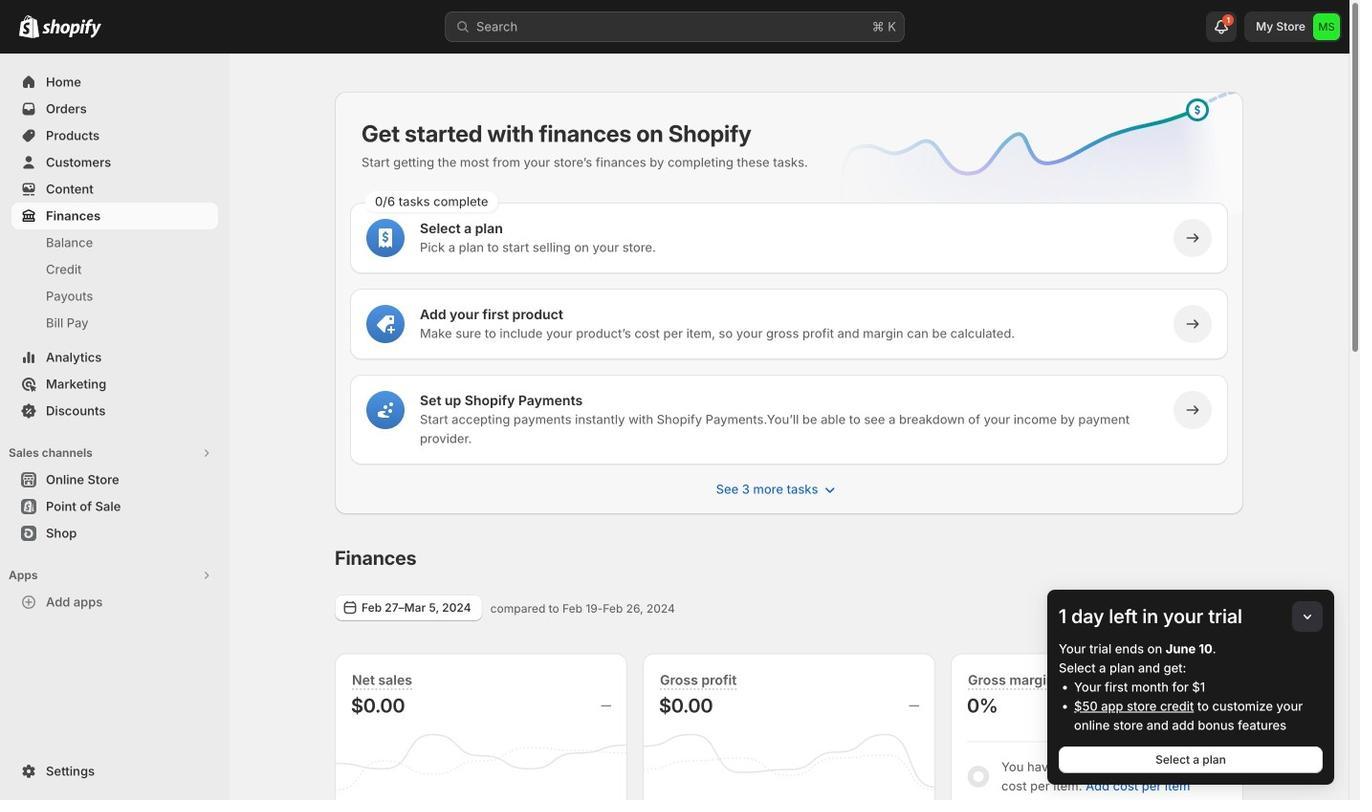 Task type: locate. For each thing, give the bounding box(es) containing it.
0 horizontal spatial shopify image
[[19, 15, 39, 38]]

shopify image
[[19, 15, 39, 38], [42, 19, 101, 38]]

1 horizontal spatial shopify image
[[42, 19, 101, 38]]

my store image
[[1314, 13, 1340, 40]]



Task type: vqa. For each thing, say whether or not it's contained in the screenshot.
'SET UP SHOPIFY PAYMENTS' 'image'
yes



Task type: describe. For each thing, give the bounding box(es) containing it.
add your first product image
[[376, 315, 395, 334]]

select a plan image
[[376, 229, 395, 248]]

line chart image
[[809, 88, 1248, 245]]

set up shopify payments image
[[376, 401, 395, 420]]



